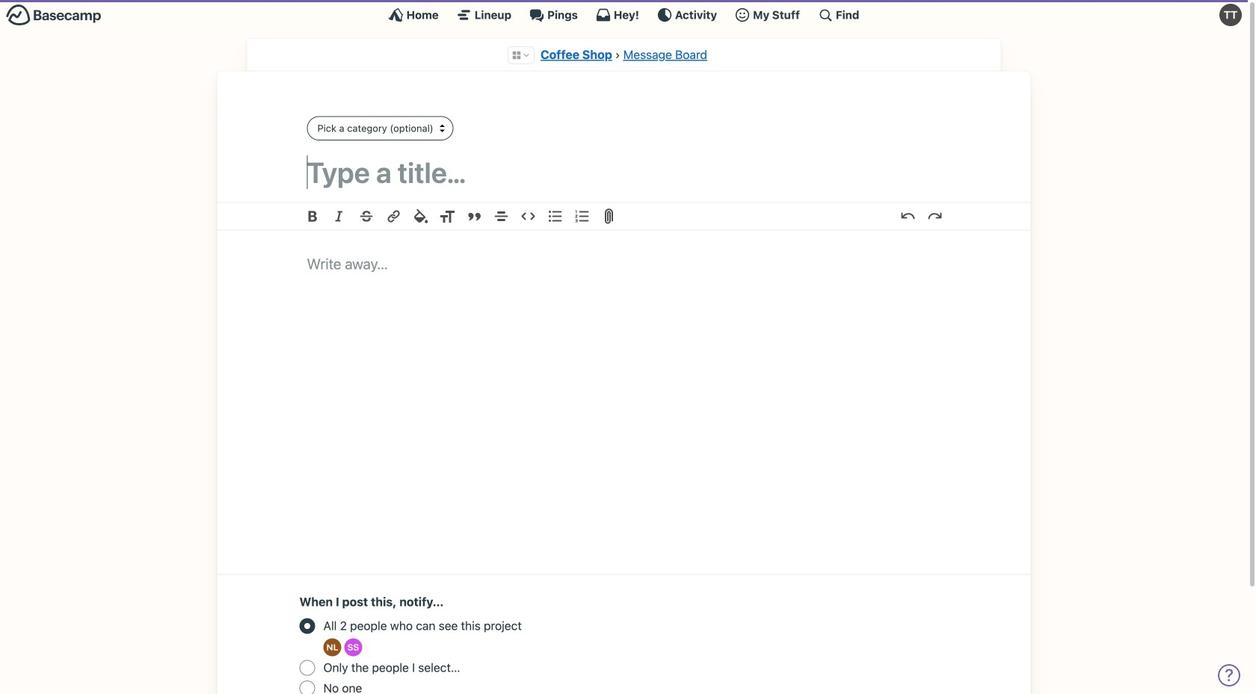 Task type: vqa. For each thing, say whether or not it's contained in the screenshot.
the topmost the be
no



Task type: describe. For each thing, give the bounding box(es) containing it.
keyboard shortcut: ⌘ + / image
[[818, 7, 833, 22]]

natalie lubich image
[[324, 639, 342, 657]]

terry turtle image
[[1220, 4, 1243, 26]]

Type a title… text field
[[307, 156, 941, 189]]



Task type: locate. For each thing, give the bounding box(es) containing it.
sarah silvers image
[[344, 639, 362, 657]]

main element
[[0, 0, 1249, 29]]

Write away… text field
[[262, 231, 986, 557]]

switch accounts image
[[6, 4, 102, 27]]



